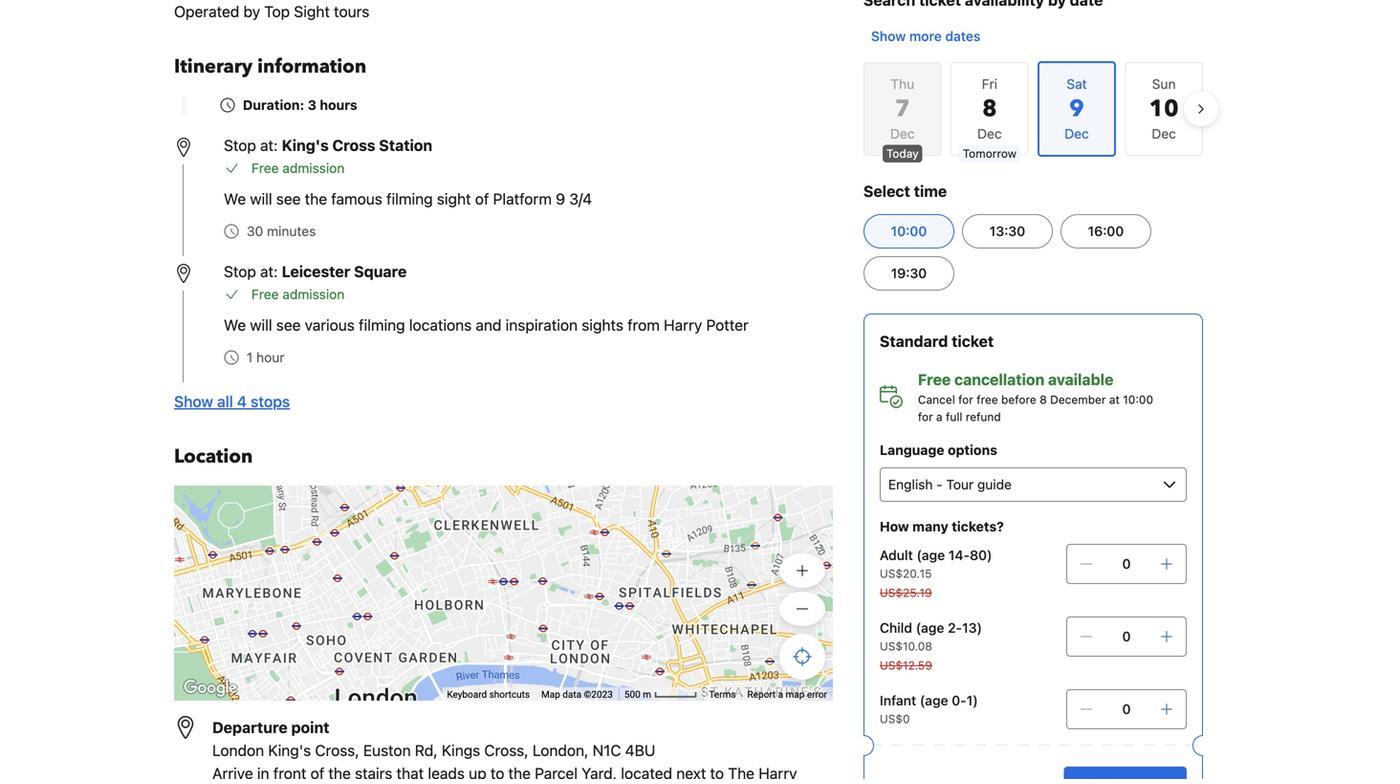 Task type: describe. For each thing, give the bounding box(es) containing it.
december
[[1050, 393, 1106, 407]]

10
[[1150, 93, 1179, 125]]

potter
[[706, 316, 749, 334]]

select time
[[864, 182, 947, 200]]

us$0
[[880, 713, 910, 726]]

map
[[541, 689, 560, 701]]

us$10.08
[[880, 640, 933, 653]]

3
[[308, 97, 317, 113]]

map data ©2023
[[541, 689, 613, 701]]

many
[[913, 519, 949, 535]]

0 for adult (age 14-80)
[[1123, 556, 1131, 572]]

8 inside fri 8 dec tomorrow
[[983, 93, 997, 125]]

free
[[977, 393, 998, 407]]

10:00 inside free cancellation available cancel for free before 8 december at 10:00 for a full refund
[[1123, 393, 1154, 407]]

location
[[174, 444, 253, 470]]

we for we will see the famous filming sight of platform 9 3/4
[[224, 190, 246, 208]]

departure
[[212, 719, 288, 737]]

0 for infant (age 0-1)
[[1123, 702, 1131, 717]]

(age for infant
[[920, 693, 949, 709]]

keyboard shortcuts
[[447, 689, 530, 701]]

(age for adult
[[917, 548, 945, 563]]

before
[[1002, 393, 1037, 407]]

will for we will see the famous filming sight of platform 9 3/4
[[250, 190, 272, 208]]

show for show all 4 stops
[[174, 393, 213, 411]]

more
[[910, 28, 942, 44]]

19:30
[[891, 265, 927, 281]]

google image
[[179, 676, 242, 701]]

terms link
[[709, 689, 736, 701]]

duration: 3 hours
[[243, 97, 358, 113]]

standard
[[880, 332, 948, 351]]

rd,
[[415, 742, 438, 760]]

0 vertical spatial for
[[959, 393, 974, 407]]

tickets?
[[952, 519, 1004, 535]]

us$20.15
[[880, 567, 932, 581]]

dec for 7
[[891, 126, 915, 142]]

see for various
[[276, 316, 301, 334]]

at: for leicester square
[[260, 263, 278, 281]]

dec inside sun 10 dec
[[1152, 126, 1177, 142]]

refund
[[966, 410, 1001, 424]]

dates
[[946, 28, 981, 44]]

we for we will see various filming locations and inspiration sights from harry potter
[[224, 316, 246, 334]]

we will see the famous filming sight of platform 9 3/4
[[224, 190, 592, 208]]

2-
[[948, 620, 962, 636]]

full
[[946, 410, 963, 424]]

show all 4 stops
[[174, 393, 290, 411]]

at: for king's cross station
[[260, 136, 278, 154]]

information
[[257, 54, 367, 80]]

standard ticket
[[880, 332, 994, 351]]

child (age 2-13) us$10.08
[[880, 620, 982, 653]]

thu
[[891, 76, 915, 92]]

0-
[[952, 693, 967, 709]]

free for king's cross station
[[252, 160, 279, 176]]

the
[[305, 190, 327, 208]]

stop for stop at: leicester square
[[224, 263, 256, 281]]

operated
[[174, 2, 239, 21]]

how
[[880, 519, 909, 535]]

error
[[807, 689, 827, 701]]

how many tickets?
[[880, 519, 1004, 535]]

free for leicester square
[[252, 287, 279, 302]]

king's inside departure point london king's cross, euston rd, kings cross, london, n1c 4bu
[[268, 742, 311, 760]]

admission for the
[[283, 160, 345, 176]]

m
[[643, 689, 651, 701]]

free inside free cancellation available cancel for free before 8 december at 10:00 for a full refund
[[918, 371, 951, 389]]

all
[[217, 393, 233, 411]]

child
[[880, 620, 913, 636]]

stop at: leicester square
[[224, 263, 407, 281]]

show for show more dates
[[871, 28, 906, 44]]

4bu
[[625, 742, 656, 760]]

top
[[264, 2, 290, 21]]

tours
[[334, 2, 370, 21]]

2 cross, from the left
[[484, 742, 529, 760]]

14-
[[949, 548, 970, 563]]

free cancellation available cancel for free before 8 december at 10:00 for a full refund
[[918, 371, 1154, 424]]

at
[[1110, 393, 1120, 407]]

us$12.59
[[880, 659, 933, 673]]

hour
[[256, 350, 285, 365]]

hours
[[320, 97, 358, 113]]

adult (age 14-80) us$20.15
[[880, 548, 992, 581]]

us$25.19
[[880, 586, 932, 600]]

map
[[786, 689, 805, 701]]

fri 8 dec tomorrow
[[963, 76, 1017, 160]]

9
[[556, 190, 565, 208]]

3/4
[[569, 190, 592, 208]]

1)
[[967, 693, 978, 709]]

report
[[748, 689, 776, 701]]

show more dates button
[[864, 19, 989, 54]]

1 hour
[[247, 350, 285, 365]]

famous
[[331, 190, 383, 208]]

map region
[[174, 486, 833, 701]]

terms
[[709, 689, 736, 701]]

4
[[237, 393, 247, 411]]

today
[[887, 147, 919, 160]]

from
[[628, 316, 660, 334]]

80)
[[970, 548, 992, 563]]



Task type: vqa. For each thing, say whether or not it's contained in the screenshot.
King's within DEPARTURE POINT LONDON KING'S CROSS, EUSTON RD, KINGS CROSS, LONDON, N1C 4BU
yes



Task type: locate. For each thing, give the bounding box(es) containing it.
sun
[[1152, 76, 1176, 92]]

we will see various filming locations and inspiration sights from harry potter
[[224, 316, 749, 334]]

minutes
[[267, 223, 316, 239]]

filming right 'various'
[[359, 316, 405, 334]]

harry
[[664, 316, 702, 334]]

n1c
[[593, 742, 621, 760]]

itinerary information
[[174, 54, 367, 80]]

free admission for leicester square
[[252, 287, 345, 302]]

0 vertical spatial a
[[937, 410, 943, 424]]

cross
[[332, 136, 375, 154]]

station
[[379, 136, 433, 154]]

free
[[252, 160, 279, 176], [252, 287, 279, 302], [918, 371, 951, 389]]

cancel
[[918, 393, 955, 407]]

1 vertical spatial king's
[[268, 742, 311, 760]]

0 vertical spatial at:
[[260, 136, 278, 154]]

0 vertical spatial will
[[250, 190, 272, 208]]

dec up the tomorrow
[[978, 126, 1002, 142]]

by
[[243, 2, 260, 21]]

time
[[914, 182, 947, 200]]

(age left 0-
[[920, 693, 949, 709]]

1 vertical spatial stop
[[224, 263, 256, 281]]

we
[[224, 190, 246, 208], [224, 316, 246, 334]]

we up show all 4 stops
[[224, 316, 246, 334]]

filming left sight at the top left
[[387, 190, 433, 208]]

adult
[[880, 548, 913, 563]]

stops
[[251, 393, 290, 411]]

will up the 30 at the left of page
[[250, 190, 272, 208]]

(age inside the child (age 2-13) us$10.08
[[916, 620, 945, 636]]

1 vertical spatial (age
[[916, 620, 945, 636]]

1 vertical spatial will
[[250, 316, 272, 334]]

1 see from the top
[[276, 190, 301, 208]]

2 free admission from the top
[[252, 287, 345, 302]]

1 stop from the top
[[224, 136, 256, 154]]

dec inside thu 7 dec today
[[891, 126, 915, 142]]

king's
[[282, 136, 329, 154], [268, 742, 311, 760]]

language
[[880, 442, 945, 458]]

euston
[[363, 742, 411, 760]]

show left all
[[174, 393, 213, 411]]

free admission up 'the'
[[252, 160, 345, 176]]

region containing 7
[[848, 54, 1219, 165]]

1
[[247, 350, 253, 365]]

2 dec from the left
[[978, 126, 1002, 142]]

1 vertical spatial 8
[[1040, 393, 1047, 407]]

1 we from the top
[[224, 190, 246, 208]]

0 horizontal spatial cross,
[[315, 742, 359, 760]]

1 vertical spatial at:
[[260, 263, 278, 281]]

square
[[354, 263, 407, 281]]

dec down 10
[[1152, 126, 1177, 142]]

1 vertical spatial we
[[224, 316, 246, 334]]

free admission for king's cross station
[[252, 160, 345, 176]]

cross, right kings
[[484, 742, 529, 760]]

at:
[[260, 136, 278, 154], [260, 263, 278, 281]]

10:00
[[891, 223, 927, 239], [1123, 393, 1154, 407]]

admission
[[283, 160, 345, 176], [283, 287, 345, 302]]

2 see from the top
[[276, 316, 301, 334]]

1 free admission from the top
[[252, 160, 345, 176]]

0 horizontal spatial 8
[[983, 93, 997, 125]]

show
[[871, 28, 906, 44], [174, 393, 213, 411]]

2 vertical spatial (age
[[920, 693, 949, 709]]

0 for child (age 2-13)
[[1123, 629, 1131, 645]]

2 vertical spatial 0
[[1123, 702, 1131, 717]]

0 vertical spatial admission
[[283, 160, 345, 176]]

3 0 from the top
[[1123, 702, 1131, 717]]

kings
[[442, 742, 480, 760]]

0 horizontal spatial for
[[918, 410, 933, 424]]

8 inside free cancellation available cancel for free before 8 december at 10:00 for a full refund
[[1040, 393, 1047, 407]]

show more dates
[[871, 28, 981, 44]]

language options
[[880, 442, 998, 458]]

1 vertical spatial free admission
[[252, 287, 345, 302]]

1 dec from the left
[[891, 126, 915, 142]]

3 dec from the left
[[1152, 126, 1177, 142]]

cross, down point
[[315, 742, 359, 760]]

will up 1 hour
[[250, 316, 272, 334]]

leicester
[[282, 263, 350, 281]]

(age inside infant (age 0-1) us$0
[[920, 693, 949, 709]]

8 right before
[[1040, 393, 1047, 407]]

0 vertical spatial 0
[[1123, 556, 1131, 572]]

a left full
[[937, 410, 943, 424]]

see for the
[[276, 190, 301, 208]]

see up hour
[[276, 316, 301, 334]]

500
[[625, 689, 641, 701]]

0 horizontal spatial show
[[174, 393, 213, 411]]

0 vertical spatial filming
[[387, 190, 433, 208]]

1 horizontal spatial dec
[[978, 126, 1002, 142]]

0 vertical spatial free admission
[[252, 160, 345, 176]]

a
[[937, 410, 943, 424], [778, 689, 784, 701]]

a left map
[[778, 689, 784, 701]]

0 vertical spatial 8
[[983, 93, 997, 125]]

of
[[475, 190, 489, 208]]

various
[[305, 316, 355, 334]]

1 horizontal spatial cross,
[[484, 742, 529, 760]]

region
[[848, 54, 1219, 165]]

0 vertical spatial free
[[252, 160, 279, 176]]

at: down 30 minutes at the left top of page
[[260, 263, 278, 281]]

1 vertical spatial a
[[778, 689, 784, 701]]

1 cross, from the left
[[315, 742, 359, 760]]

8 down fri
[[983, 93, 997, 125]]

1 vertical spatial admission
[[283, 287, 345, 302]]

dec
[[891, 126, 915, 142], [978, 126, 1002, 142], [1152, 126, 1177, 142]]

1 vertical spatial 10:00
[[1123, 393, 1154, 407]]

at: down duration:
[[260, 136, 278, 154]]

0 vertical spatial we
[[224, 190, 246, 208]]

0 vertical spatial 10:00
[[891, 223, 927, 239]]

0 horizontal spatial dec
[[891, 126, 915, 142]]

stop down the 30 at the left of page
[[224, 263, 256, 281]]

1 horizontal spatial for
[[959, 393, 974, 407]]

(age for child
[[916, 620, 945, 636]]

stop down duration:
[[224, 136, 256, 154]]

dec up today
[[891, 126, 915, 142]]

inspiration
[[506, 316, 578, 334]]

itinerary
[[174, 54, 253, 80]]

500 m
[[625, 689, 654, 701]]

sight
[[437, 190, 471, 208]]

free up cancel
[[918, 371, 951, 389]]

2 horizontal spatial dec
[[1152, 126, 1177, 142]]

1 vertical spatial 0
[[1123, 629, 1131, 645]]

©2023
[[584, 689, 613, 701]]

0 vertical spatial (age
[[917, 548, 945, 563]]

0 horizontal spatial a
[[778, 689, 784, 701]]

locations
[[409, 316, 472, 334]]

0 vertical spatial king's
[[282, 136, 329, 154]]

cancellation
[[955, 371, 1045, 389]]

for down cancel
[[918, 410, 933, 424]]

1 at: from the top
[[260, 136, 278, 154]]

stop for stop at: king's cross station
[[224, 136, 256, 154]]

will for we will see various filming locations and inspiration sights from harry potter
[[250, 316, 272, 334]]

data
[[563, 689, 582, 701]]

keyboard
[[447, 689, 487, 701]]

stop at: king's cross station
[[224, 136, 433, 154]]

infant
[[880, 693, 917, 709]]

0
[[1123, 556, 1131, 572], [1123, 629, 1131, 645], [1123, 702, 1131, 717]]

2 0 from the top
[[1123, 629, 1131, 645]]

a inside free cancellation available cancel for free before 8 december at 10:00 for a full refund
[[937, 410, 943, 424]]

dec for 8
[[978, 126, 1002, 142]]

2 admission from the top
[[283, 287, 345, 302]]

1 admission from the top
[[283, 160, 345, 176]]

0 vertical spatial stop
[[224, 136, 256, 154]]

(age
[[917, 548, 945, 563], [916, 620, 945, 636], [920, 693, 949, 709]]

dec inside fri 8 dec tomorrow
[[978, 126, 1002, 142]]

available
[[1048, 371, 1114, 389]]

1 0 from the top
[[1123, 556, 1131, 572]]

7
[[895, 93, 910, 125]]

king's down point
[[268, 742, 311, 760]]

2 will from the top
[[250, 316, 272, 334]]

and
[[476, 316, 502, 334]]

0 vertical spatial show
[[871, 28, 906, 44]]

admission for various
[[283, 287, 345, 302]]

10:00 right at
[[1123, 393, 1154, 407]]

1 vertical spatial free
[[252, 287, 279, 302]]

1 vertical spatial filming
[[359, 316, 405, 334]]

select
[[864, 182, 911, 200]]

(age left 14-
[[917, 548, 945, 563]]

we left 'the'
[[224, 190, 246, 208]]

show left more
[[871, 28, 906, 44]]

for up full
[[959, 393, 974, 407]]

2 stop from the top
[[224, 263, 256, 281]]

2 at: from the top
[[260, 263, 278, 281]]

0 horizontal spatial 10:00
[[891, 223, 927, 239]]

see left 'the'
[[276, 190, 301, 208]]

(age inside adult (age 14-80) us$20.15
[[917, 548, 945, 563]]

0 vertical spatial see
[[276, 190, 301, 208]]

platform
[[493, 190, 552, 208]]

operated by top sight tours
[[174, 2, 370, 21]]

point
[[291, 719, 330, 737]]

1 vertical spatial see
[[276, 316, 301, 334]]

ticket
[[952, 332, 994, 351]]

king's down "duration: 3 hours"
[[282, 136, 329, 154]]

show all 4 stops button
[[174, 390, 290, 413]]

free down stop at: leicester square
[[252, 287, 279, 302]]

admission down stop at: leicester square
[[283, 287, 345, 302]]

sights
[[582, 316, 624, 334]]

1 vertical spatial for
[[918, 410, 933, 424]]

free admission down stop at: leicester square
[[252, 287, 345, 302]]

1 horizontal spatial show
[[871, 28, 906, 44]]

(age left 2- at bottom
[[916, 620, 945, 636]]

1 vertical spatial show
[[174, 393, 213, 411]]

500 m button
[[619, 688, 704, 702]]

1 horizontal spatial a
[[937, 410, 943, 424]]

report a map error
[[748, 689, 827, 701]]

2 we from the top
[[224, 316, 246, 334]]

admission down stop at: king's cross station
[[283, 160, 345, 176]]

london
[[212, 742, 264, 760]]

see
[[276, 190, 301, 208], [276, 316, 301, 334]]

10:00 down the select time
[[891, 223, 927, 239]]

2 vertical spatial free
[[918, 371, 951, 389]]

options
[[948, 442, 998, 458]]

30
[[247, 223, 263, 239]]

for
[[959, 393, 974, 407], [918, 410, 933, 424]]

filming
[[387, 190, 433, 208], [359, 316, 405, 334]]

free down duration:
[[252, 160, 279, 176]]

duration:
[[243, 97, 304, 113]]

1 will from the top
[[250, 190, 272, 208]]

1 horizontal spatial 10:00
[[1123, 393, 1154, 407]]

1 horizontal spatial 8
[[1040, 393, 1047, 407]]



